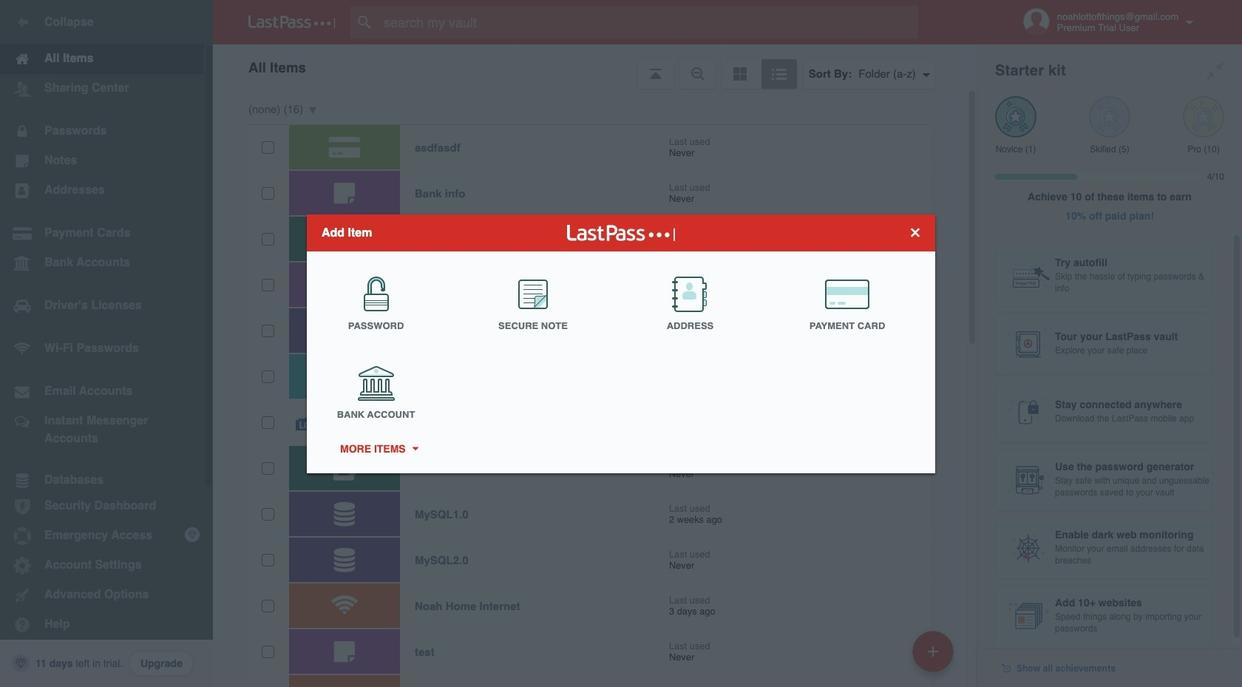 Task type: describe. For each thing, give the bounding box(es) containing it.
lastpass image
[[248, 16, 336, 29]]

new item navigation
[[907, 626, 963, 687]]

vault options navigation
[[213, 44, 978, 89]]



Task type: locate. For each thing, give the bounding box(es) containing it.
Search search field
[[351, 6, 941, 38]]

search my vault text field
[[351, 6, 941, 38]]

dialog
[[307, 214, 936, 473]]

main navigation navigation
[[0, 0, 213, 687]]

new item image
[[928, 646, 938, 656]]

caret right image
[[410, 447, 420, 450]]



